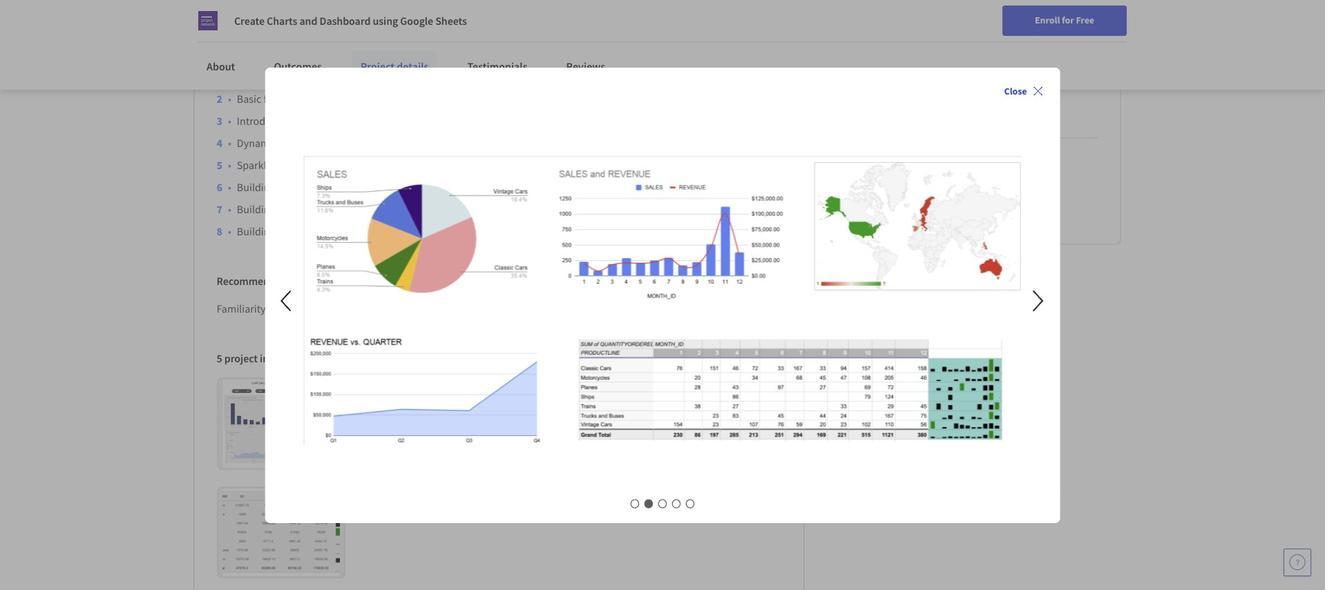 Task type: locate. For each thing, give the bounding box(es) containing it.
images
[[260, 352, 293, 366]]

5 project images
[[217, 352, 293, 366]]

dashboard down '• building dashboard part 2 - advanced charts'
[[278, 225, 328, 238]]

recommended
[[217, 274, 287, 288]]

basic
[[237, 92, 261, 106], [301, 114, 325, 128], [365, 180, 389, 194]]

• for • building dashboard part 1 - basic charts
[[228, 180, 231, 194]]

2 instructor from the top
[[851, 43, 890, 55]]

in
[[217, 48, 226, 61], [324, 70, 333, 84]]

excel
[[416, 302, 439, 316]]

0 horizontal spatial a
[[228, 48, 233, 61]]

area,
[[457, 48, 480, 61]]

basic up introducing
[[237, 92, 261, 106]]

english button
[[1036, 0, 1119, 45]]

in left the video
[[217, 48, 226, 61]]

outcomes link
[[266, 51, 330, 82]]

learn left more
[[896, 214, 920, 227]]

offered
[[851, 156, 895, 173]]

1 vertical spatial coursera
[[896, 193, 938, 207]]

0 vertical spatial with
[[386, 48, 406, 61]]

network
[[962, 91, 997, 104], [976, 193, 1017, 207]]

create charts and dashboard using google sheets
[[234, 14, 467, 28]]

coursera project network up more
[[896, 193, 1017, 207]]

1 vertical spatial in
[[307, 92, 316, 106]]

2 vertical spatial part
[[330, 225, 349, 238]]

1 - from the top
[[359, 180, 363, 194]]

2 vertical spatial project
[[940, 193, 974, 207]]

close
[[1005, 85, 1027, 97]]

sparklines
[[237, 158, 285, 172]]

• for • introduction + log in to google sheets
[[228, 70, 231, 84]]

part left 1
[[330, 180, 349, 194]]

dashboard for 1
[[278, 180, 328, 194]]

dashboard
[[320, 14, 371, 28], [278, 180, 328, 194], [278, 202, 328, 216], [278, 225, 328, 238]]

2 vertical spatial basic
[[365, 180, 389, 194]]

1 horizontal spatial learn
[[896, 214, 920, 227]]

• building dashboard part 2 - advanced charts
[[228, 202, 442, 216]]

part left 3
[[330, 225, 349, 238]]

a left split-
[[322, 48, 328, 61]]

None search field
[[197, 9, 529, 36]]

66
[[980, 43, 990, 56]]

0 vertical spatial -
[[359, 180, 363, 194]]

- right 3
[[359, 225, 363, 238]]

coursera down instructor ratings
[[894, 91, 930, 104]]

in right plays
[[311, 48, 320, 61]]

0 vertical spatial project
[[361, 59, 395, 73]]

coursera up learn more
[[896, 193, 938, 207]]

1 horizontal spatial ratings
[[992, 43, 1019, 56]]

close button
[[999, 78, 1049, 103]]

your left 'work'
[[408, 48, 429, 61]]

0 vertical spatial instructor
[[851, 22, 909, 39]]

testimonials
[[468, 59, 528, 73]]

1 • from the top
[[228, 70, 231, 84]]

english
[[1060, 16, 1094, 29]]

sheets
[[436, 14, 467, 28], [382, 70, 413, 84], [353, 92, 384, 106], [326, 302, 357, 316]]

part
[[330, 180, 349, 194], [330, 202, 349, 216], [330, 225, 349, 238]]

sheets left the or
[[326, 302, 357, 316]]

ratings for 66 ratings
[[992, 43, 1019, 56]]

• building dashboard part 1 - basic charts
[[228, 180, 422, 194]]

help center image
[[1290, 555, 1306, 572]]

or
[[359, 302, 369, 316]]

1 your from the left
[[408, 48, 429, 61]]

1 building from the top
[[237, 180, 275, 194]]

3 • from the top
[[228, 114, 231, 128]]

2 vertical spatial building
[[237, 225, 275, 238]]

• introducing 8 basic charts
[[228, 114, 358, 128]]

charts left and
[[267, 14, 297, 28]]

- right 1
[[359, 180, 363, 194]]

coursera project network down 66
[[894, 91, 997, 104]]

dashboard up • building dashboard part 3 - slicers
[[278, 202, 328, 216]]

with down recommended experience
[[268, 302, 288, 316]]

project
[[361, 59, 395, 73], [932, 91, 960, 104], [940, 193, 974, 207]]

learn up the video
[[217, 17, 250, 34]]

0 vertical spatial learn
[[217, 17, 250, 34]]

your right area,
[[482, 48, 503, 61]]

- for 1
[[359, 180, 363, 194]]

7 • from the top
[[228, 202, 231, 216]]

building
[[237, 180, 275, 194], [237, 202, 275, 216], [237, 225, 275, 238]]

learn for learn more
[[896, 214, 920, 227]]

•
[[228, 70, 231, 84], [228, 92, 231, 106], [228, 114, 231, 128], [228, 136, 231, 150], [228, 158, 231, 172], [228, 180, 231, 194], [228, 202, 231, 216], [228, 225, 231, 238]]

dashboard for 2
[[278, 202, 328, 216]]

with right screen
[[386, 48, 406, 61]]

google down to
[[318, 92, 351, 106]]

a left the video
[[228, 48, 233, 61]]

through
[[614, 48, 651, 61]]

2 vertical spatial -
[[359, 225, 363, 238]]

0 vertical spatial in
[[217, 48, 226, 61]]

coursera project network link
[[896, 191, 1017, 208]]

google
[[400, 14, 433, 28], [347, 70, 380, 84], [318, 92, 351, 106], [291, 302, 323, 316]]

work
[[431, 48, 455, 61]]

building for building dashboard part 1 - basic charts
[[237, 180, 275, 194]]

shopping cart: 1 item image
[[1002, 10, 1029, 32]]

2 a from the left
[[322, 48, 328, 61]]

with
[[386, 48, 406, 61], [268, 302, 288, 316]]

3 building from the top
[[237, 225, 275, 238]]

1 horizontal spatial with
[[386, 48, 406, 61]]

steps:
[[681, 48, 708, 61]]

google down screen
[[347, 70, 380, 84]]

sheets down project details
[[353, 92, 384, 106]]

enroll
[[1035, 14, 1060, 26]]

about link
[[198, 51, 244, 82]]

basic right 8
[[301, 114, 325, 128]]

0 vertical spatial basic
[[237, 92, 261, 106]]

1 vertical spatial network
[[976, 193, 1017, 207]]

basic right 1
[[365, 180, 389, 194]]

in left to
[[324, 70, 333, 84]]

0 vertical spatial building
[[237, 180, 275, 194]]

- for 3
[[359, 225, 363, 238]]

• for • sparklines
[[228, 158, 231, 172]]

1 vertical spatial basic
[[301, 114, 325, 128]]

0 vertical spatial part
[[330, 180, 349, 194]]

building for building dashboard part 3 - slicers
[[237, 225, 275, 238]]

1 vertical spatial with
[[268, 302, 288, 316]]

0 horizontal spatial ratings
[[892, 43, 920, 55]]

split-
[[330, 48, 353, 61]]

video
[[236, 48, 261, 61]]

ratings for instructor ratings
[[892, 43, 920, 55]]

charts up advanced
[[391, 180, 422, 194]]

to
[[335, 70, 345, 84]]

coursera project network
[[894, 91, 997, 104], [896, 193, 1017, 207]]

- right 2
[[359, 202, 363, 216]]

plays
[[284, 48, 309, 61]]

sheets up 'work'
[[436, 14, 467, 28]]

using
[[373, 14, 398, 28]]

create
[[234, 14, 265, 28]]

6 • from the top
[[228, 180, 231, 194]]

your
[[408, 48, 429, 61], [482, 48, 503, 61]]

recommended experience
[[217, 274, 341, 288]]

• basic formulas in google sheets
[[228, 92, 384, 106]]

1 vertical spatial instructor
[[851, 43, 890, 55]]

1 part from the top
[[330, 180, 349, 194]]

1 instructor from the top
[[851, 22, 909, 39]]

ratings
[[892, 43, 920, 55], [992, 43, 1019, 56]]

0 horizontal spatial basic
[[237, 92, 261, 106]]

learn inside 'learn more' button
[[896, 214, 920, 227]]

1 a from the left
[[228, 48, 233, 61]]

learn
[[217, 17, 250, 34], [896, 214, 920, 227]]

1
[[351, 180, 357, 194]]

charts
[[267, 14, 297, 28], [327, 114, 358, 128], [280, 136, 310, 150], [391, 180, 422, 194], [412, 202, 442, 216]]

-
[[359, 180, 363, 194], [359, 202, 363, 216], [359, 225, 363, 238]]

instructor
[[851, 22, 909, 39], [851, 43, 890, 55]]

a
[[228, 48, 233, 61], [322, 48, 328, 61]]

learn step-by-step
[[217, 17, 326, 34]]

you
[[595, 48, 612, 61]]

• introduction + log in to google sheets
[[228, 70, 413, 84]]

2 • from the top
[[228, 92, 231, 106]]

google down experience
[[291, 302, 323, 316]]

go to previous image image
[[271, 284, 303, 318], [281, 290, 291, 312]]

charts down • basic formulas in google sheets
[[327, 114, 358, 128]]

experience
[[290, 274, 341, 288]]

1 vertical spatial learn
[[896, 214, 920, 227]]

3 - from the top
[[359, 225, 363, 238]]

2 horizontal spatial basic
[[365, 180, 389, 194]]

8 • from the top
[[228, 225, 231, 238]]

0 horizontal spatial with
[[268, 302, 288, 316]]

more
[[922, 214, 944, 227]]

click to expand item image
[[222, 380, 340, 468], [368, 380, 485, 468], [513, 380, 631, 468], [658, 380, 776, 468], [222, 489, 340, 577]]

5 • from the top
[[228, 158, 231, 172]]

1 vertical spatial in
[[324, 70, 333, 84]]

building for building dashboard part 2 - advanced charts
[[237, 202, 275, 216]]

0 horizontal spatial learn
[[217, 17, 250, 34]]

in down 'log'
[[307, 92, 316, 106]]

part for 2
[[330, 202, 349, 216]]

• for • building dashboard part 3 - slicers
[[228, 225, 231, 238]]

2 - from the top
[[359, 202, 363, 216]]

1 horizontal spatial your
[[482, 48, 503, 61]]

0 horizontal spatial your
[[408, 48, 429, 61]]

part for 1
[[330, 180, 349, 194]]

1 vertical spatial part
[[330, 202, 349, 216]]

part left 2
[[330, 202, 349, 216]]

• for • basic formulas in google sheets
[[228, 92, 231, 106]]

2 building from the top
[[237, 202, 275, 216]]

4 • from the top
[[228, 136, 231, 150]]

is
[[441, 302, 449, 316]]

charts right advanced
[[412, 202, 442, 216]]

required.
[[521, 302, 564, 316]]

1 horizontal spatial basic
[[301, 114, 325, 128]]

dashboard up '• building dashboard part 2 - advanced charts'
[[278, 180, 328, 194]]

walk
[[571, 48, 593, 61]]

1 horizontal spatial a
[[322, 48, 328, 61]]

1 vertical spatial building
[[237, 202, 275, 216]]

in
[[311, 48, 320, 61], [307, 92, 316, 106]]

1 vertical spatial -
[[359, 202, 363, 216]]

enroll for free
[[1035, 14, 1095, 26]]

0 horizontal spatial in
[[217, 48, 226, 61]]

2 part from the top
[[330, 202, 349, 216]]

3 part from the top
[[330, 225, 349, 238]]

reviews link
[[558, 51, 614, 82]]

1 horizontal spatial in
[[324, 70, 333, 84]]

introducing
[[237, 114, 291, 128]]

learn more button
[[896, 214, 944, 227]]



Task type: describe. For each thing, give the bounding box(es) containing it.
helpful
[[451, 302, 483, 316]]

microsoft
[[371, 302, 414, 316]]

dashboard up split-
[[320, 14, 371, 28]]

go to previous image image down recommended experience
[[281, 290, 291, 312]]

step-
[[253, 17, 282, 34]]

slicers
[[365, 225, 395, 238]]

charts down 8
[[280, 136, 310, 150]]

dashboard for 3
[[278, 225, 328, 238]]

familiarity
[[217, 302, 266, 316]]

that
[[263, 48, 282, 61]]

coursera inside "coursera project network" link
[[896, 193, 938, 207]]

these
[[654, 48, 679, 61]]

+
[[297, 70, 303, 84]]

5
[[217, 352, 222, 366]]

free
[[1076, 14, 1095, 26]]

coursera project network image
[[198, 11, 218, 30]]

learn for learn step-by-step
[[217, 17, 250, 34]]

- for 2
[[359, 202, 363, 216]]

advanced
[[365, 202, 410, 216]]

by-
[[282, 17, 301, 34]]

part for 3
[[330, 225, 349, 238]]

2 your from the left
[[482, 48, 503, 61]]

2
[[351, 202, 357, 216]]

3
[[351, 225, 357, 238]]

project details
[[361, 59, 429, 73]]

introduction
[[237, 70, 295, 84]]

0 vertical spatial coursera project network
[[894, 91, 997, 104]]

0 vertical spatial coursera
[[894, 91, 930, 104]]

learn more
[[896, 214, 944, 227]]

not
[[504, 302, 519, 316]]

• dynamic charts
[[228, 136, 310, 150]]

testimonials link
[[459, 51, 536, 82]]

66 ratings
[[980, 43, 1019, 56]]

enroll for free button
[[1003, 6, 1127, 36]]

formulas
[[264, 92, 305, 106]]

0 vertical spatial network
[[962, 91, 997, 104]]

by
[[898, 156, 912, 173]]

in a video that plays in a split-screen with your work area, your instructor will walk you through these steps:
[[217, 48, 708, 61]]

go to next image image
[[1022, 284, 1054, 318]]

• sparklines
[[228, 158, 285, 172]]

about
[[207, 59, 235, 73]]

slides element
[[304, 497, 1022, 511]]

• for • dynamic charts
[[228, 136, 231, 150]]

1 vertical spatial project
[[932, 91, 960, 104]]

instructor for instructor
[[851, 22, 909, 39]]

instructor for instructor ratings
[[851, 43, 890, 55]]

project details link
[[352, 51, 437, 82]]

screen
[[353, 48, 383, 61]]

but
[[486, 302, 501, 316]]

8
[[293, 114, 299, 128]]

and
[[300, 14, 318, 28]]

go to previous image image right familiarity
[[271, 284, 303, 318]]

close dialog
[[265, 67, 1326, 524]]

will
[[552, 48, 569, 61]]

details
[[397, 59, 429, 73]]

google right using
[[400, 14, 433, 28]]

dynamic
[[237, 136, 277, 150]]

0 vertical spatial in
[[311, 48, 320, 61]]

log
[[305, 70, 322, 84]]

• building dashboard part 3 - slicers
[[228, 225, 395, 238]]

instructor ratings
[[851, 43, 920, 55]]

project
[[224, 352, 258, 366]]

for
[[1062, 14, 1075, 26]]

reviews
[[566, 59, 606, 73]]

• for • building dashboard part 2 - advanced charts
[[228, 202, 231, 216]]

instructor
[[505, 48, 550, 61]]

outcomes
[[274, 59, 322, 73]]

1 vertical spatial coursera project network
[[896, 193, 1017, 207]]

familiarity with google sheets or microsoft excel is helpful but not required.
[[217, 302, 564, 316]]

offered by
[[851, 156, 912, 173]]

• for • introducing 8 basic charts
[[228, 114, 231, 128]]

sheets down screen
[[382, 70, 413, 84]]

step
[[301, 17, 326, 34]]



Task type: vqa. For each thing, say whether or not it's contained in the screenshot.
What do you want to learn? text box
no



